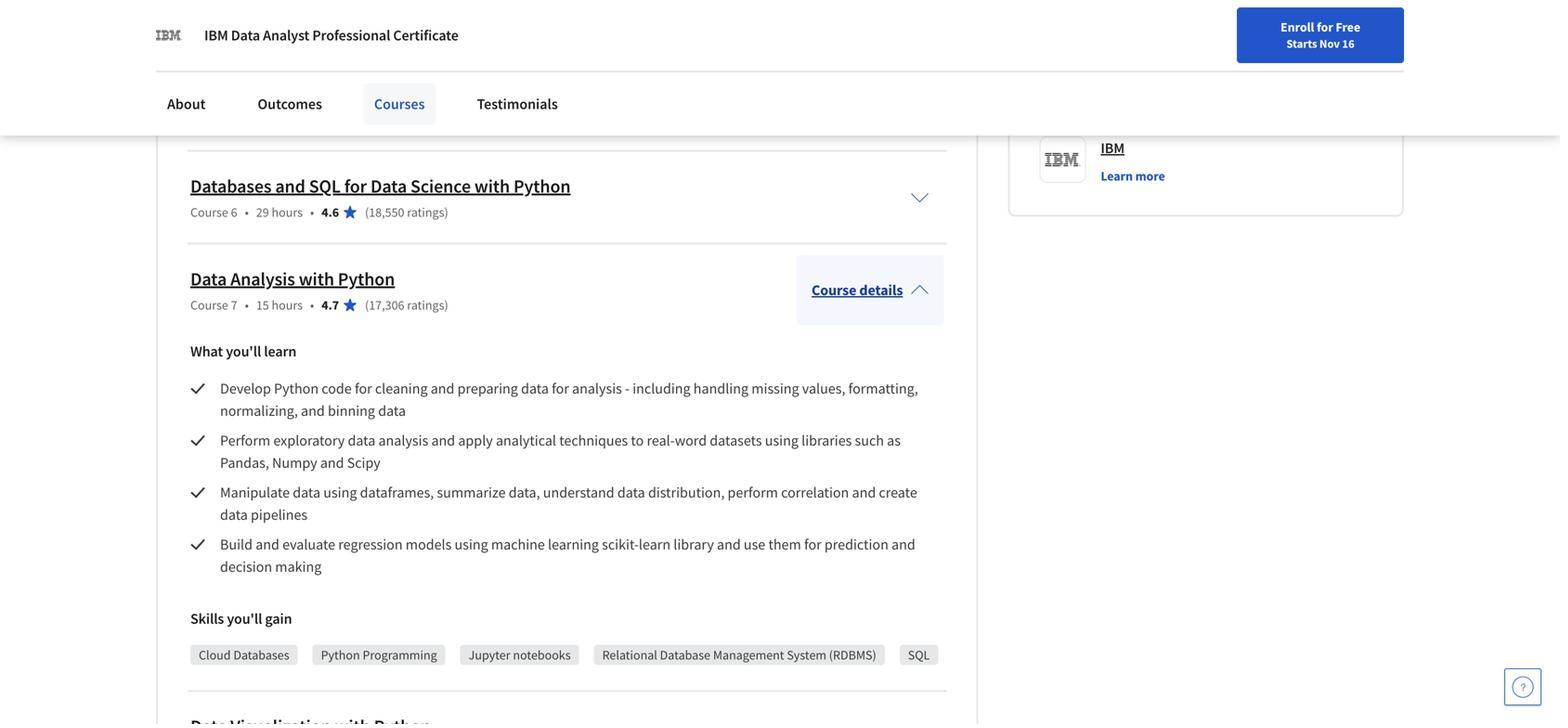 Task type: describe. For each thing, give the bounding box(es) containing it.
perform
[[728, 483, 778, 502]]

( 17,306 ratings )
[[365, 297, 448, 313]]

database
[[660, 647, 711, 664]]

data up 18,550
[[371, 175, 407, 198]]

skills you'll gain
[[190, 610, 292, 628]]

dataframes,
[[360, 483, 434, 502]]

( 33,855 ratings )
[[365, 18, 448, 35]]

nov
[[1320, 36, 1340, 51]]

regression
[[338, 535, 403, 554]]

course for course 7 • 15 hours •
[[190, 297, 228, 313]]

values,
[[802, 379, 846, 398]]

-
[[625, 379, 630, 398]]

data left 'analyst'
[[231, 26, 260, 45]]

project
[[251, 82, 308, 105]]

data down numpy
[[293, 483, 320, 502]]

learning
[[548, 535, 599, 554]]

management
[[713, 647, 784, 664]]

ibm data analyst professional certificate
[[204, 26, 459, 45]]

for up ( 18,550 ratings )
[[344, 175, 367, 198]]

correlation
[[781, 483, 849, 502]]

for inside build and evaluate regression models using machine learning scikit-learn library and use them for prediction and decision making
[[804, 535, 822, 554]]

learn more button
[[1101, 167, 1165, 185]]

data up 3,684 on the left
[[337, 82, 374, 105]]

enroll for free starts nov 16
[[1281, 19, 1361, 51]]

python programming
[[321, 647, 437, 664]]

18,550
[[369, 204, 404, 221]]

you'll for learn
[[226, 342, 261, 361]]

0 vertical spatial science
[[377, 82, 438, 105]]

4.6 for course 4 • 25 hours •
[[322, 18, 339, 35]]

analysis inside perform exploratory data analysis and apply analytical techniques to real-word datasets using libraries such as pandas, numpy and scipy
[[378, 431, 428, 450]]

pipelines
[[251, 506, 308, 524]]

3,684
[[362, 111, 392, 128]]

data right the preparing
[[521, 379, 549, 398]]

( for 18,550
[[365, 204, 369, 221]]

course 4 • 25 hours •
[[190, 18, 314, 35]]

python down testimonials on the top of page
[[514, 175, 571, 198]]

course 5
[[190, 111, 237, 128]]

use
[[744, 535, 766, 554]]

and left use
[[717, 535, 741, 554]]

summarize
[[437, 483, 506, 502]]

normalizing,
[[220, 402, 298, 420]]

• right 7
[[245, 297, 249, 313]]

starts
[[1287, 36, 1317, 51]]

data up build
[[220, 506, 248, 524]]

course for course 5
[[190, 111, 228, 128]]

25
[[256, 18, 269, 35]]

) for 17,306 ratings
[[444, 297, 448, 313]]

for inside the enroll for free starts nov 16
[[1317, 19, 1333, 35]]

1 vertical spatial with
[[299, 267, 334, 291]]

python up course 5
[[190, 82, 248, 105]]

develop
[[220, 379, 271, 398]]

numpy
[[272, 454, 317, 472]]

analysis inside develop python code for cleaning and preparing data for analysis - including handling missing values, formatting, normalizing, and binning data
[[572, 379, 622, 398]]

help center image
[[1512, 676, 1534, 698]]

what you'll learn
[[190, 342, 296, 361]]

using inside perform exploratory data analysis and apply analytical techniques to real-word datasets using libraries such as pandas, numpy and scipy
[[765, 431, 799, 450]]

handling
[[694, 379, 749, 398]]

scipy
[[347, 454, 381, 472]]

manipulate data using dataframes, summarize data, understand data distribution, perform correlation and create data pipelines
[[220, 483, 920, 524]]

( for 33,855
[[365, 18, 369, 35]]

data up course 7 • 15 hours •
[[190, 267, 227, 291]]

binning
[[328, 402, 375, 420]]

perform exploratory data analysis and apply analytical techniques to real-word datasets using libraries such as pandas, numpy and scipy
[[220, 431, 904, 472]]

prediction
[[825, 535, 889, 554]]

) for 18,550 ratings
[[444, 204, 448, 221]]

data analysis with python link
[[190, 267, 395, 291]]

using inside the manipulate data using dataframes, summarize data, understand data distribution, perform correlation and create data pipelines
[[323, 483, 357, 502]]

python inside develop python code for cleaning and preparing data for analysis - including handling missing values, formatting, normalizing, and binning data
[[274, 379, 319, 398]]

1 vertical spatial databases
[[233, 647, 289, 664]]

as
[[887, 431, 901, 450]]

skills
[[190, 610, 224, 628]]

course details
[[812, 281, 903, 299]]

and up the course 6 • 29 hours •
[[275, 175, 305, 198]]

models
[[406, 535, 452, 554]]

system
[[787, 647, 827, 664]]

jupyter
[[469, 647, 510, 664]]

analysis
[[230, 267, 295, 291]]

relational
[[602, 647, 657, 664]]

1 vertical spatial sql
[[908, 647, 930, 664]]

course details button
[[797, 255, 944, 325]]

4
[[231, 18, 237, 35]]

8
[[256, 111, 263, 128]]

ibm image
[[156, 22, 182, 48]]

databases and sql for data science with python link
[[190, 175, 571, 198]]

7
[[231, 297, 237, 313]]

python project for data science
[[190, 82, 438, 105]]

build
[[220, 535, 253, 554]]

ibm for ibm data analyst professional certificate
[[204, 26, 228, 45]]

and up exploratory
[[301, 402, 325, 420]]

formatting,
[[849, 379, 918, 398]]

and left apply
[[431, 431, 455, 450]]

ratings for 17,306 ratings
[[407, 297, 444, 313]]

course 6 • 29 hours •
[[190, 204, 314, 221]]

courses link
[[363, 84, 436, 124]]

cloud databases
[[199, 647, 289, 664]]

course 7 • 15 hours •
[[190, 297, 314, 313]]

enroll
[[1281, 19, 1314, 35]]

( 3,684 ratings )
[[359, 111, 435, 128]]

using inside build and evaluate regression models using machine learning scikit-learn library and use them for prediction and decision making
[[455, 535, 488, 554]]

data,
[[509, 483, 540, 502]]

python project for data science link
[[190, 82, 438, 105]]

33,855
[[369, 18, 404, 35]]

you'll for gain
[[227, 610, 262, 628]]

courses
[[374, 95, 425, 113]]

15
[[256, 297, 269, 313]]

for up 4.5
[[311, 82, 334, 105]]

create
[[879, 483, 917, 502]]



Task type: locate. For each thing, give the bounding box(es) containing it.
4.6 for course 6 • 29 hours •
[[322, 204, 339, 221]]

for
[[1317, 19, 1333, 35], [311, 82, 334, 105], [344, 175, 367, 198], [355, 379, 372, 398], [552, 379, 569, 398], [804, 535, 822, 554]]

ratings
[[407, 18, 444, 35], [394, 111, 431, 128], [407, 204, 444, 221], [407, 297, 444, 313]]

about link
[[156, 84, 217, 124]]

science up ( 3,684 ratings )
[[377, 82, 438, 105]]

you'll
[[226, 342, 261, 361], [227, 610, 262, 628]]

0 horizontal spatial learn
[[264, 342, 296, 361]]

hours for 29
[[272, 204, 303, 221]]

relational database management system (rdbms)
[[602, 647, 877, 664]]

0 vertical spatial you'll
[[226, 342, 261, 361]]

ratings for 18,550 ratings
[[407, 204, 444, 221]]

( down databases and sql for data science with python link on the left of page
[[365, 204, 369, 221]]

free
[[1336, 19, 1361, 35]]

2 horizontal spatial using
[[765, 431, 799, 450]]

• right 6
[[245, 204, 249, 221]]

analysis up the scipy
[[378, 431, 428, 450]]

and left the scipy
[[320, 454, 344, 472]]

course for course details
[[812, 281, 857, 299]]

using
[[765, 431, 799, 450], [323, 483, 357, 502], [455, 535, 488, 554]]

scikit-
[[602, 535, 639, 554]]

learn left library
[[639, 535, 671, 554]]

0 horizontal spatial sql
[[309, 175, 341, 198]]

) for 33,855 ratings
[[444, 18, 448, 35]]

using left the libraries
[[765, 431, 799, 450]]

sql right (rdbms)
[[908, 647, 930, 664]]

python left programming
[[321, 647, 360, 664]]

exploratory
[[273, 431, 345, 450]]

machine
[[491, 535, 545, 554]]

1 vertical spatial 4.6
[[322, 204, 339, 221]]

analysis
[[572, 379, 622, 398], [378, 431, 428, 450]]

6
[[231, 204, 237, 221]]

1 vertical spatial learn
[[639, 535, 671, 554]]

course for course 6 • 29 hours •
[[190, 204, 228, 221]]

1 vertical spatial analysis
[[378, 431, 428, 450]]

with down testimonials link
[[474, 175, 510, 198]]

and right the prediction
[[892, 535, 916, 554]]

what
[[190, 342, 223, 361]]

databases and sql for data science with python
[[190, 175, 571, 198]]

hours for 25
[[272, 18, 303, 35]]

apply
[[458, 431, 493, 450]]

using down the scipy
[[323, 483, 357, 502]]

) right courses
[[431, 111, 435, 128]]

course for course 4 • 25 hours •
[[190, 18, 228, 35]]

understand
[[543, 483, 615, 502]]

hours right 25
[[272, 18, 303, 35]]

libraries
[[802, 431, 852, 450]]

show notifications image
[[1310, 23, 1332, 46]]

(rdbms)
[[829, 647, 877, 664]]

develop python code for cleaning and preparing data for analysis - including handling missing values, formatting, normalizing, and binning data
[[220, 379, 921, 420]]

learn
[[1101, 168, 1133, 184]]

•
[[245, 18, 249, 35], [310, 18, 314, 35], [304, 111, 308, 128], [245, 204, 249, 221], [310, 204, 314, 221], [245, 297, 249, 313], [310, 297, 314, 313]]

hours right 29
[[272, 204, 303, 221]]

databases
[[190, 175, 272, 198], [233, 647, 289, 664]]

such
[[855, 431, 884, 450]]

learn inside build and evaluate regression models using machine learning scikit-learn library and use them for prediction and decision making
[[639, 535, 671, 554]]

for up binning
[[355, 379, 372, 398]]

ibm left 4
[[204, 26, 228, 45]]

2 vertical spatial using
[[455, 535, 488, 554]]

english button
[[1171, 0, 1283, 60]]

• left 4.7
[[310, 297, 314, 313]]

pandas,
[[220, 454, 269, 472]]

17,306
[[369, 297, 404, 313]]

including
[[633, 379, 691, 398]]

with up 4.7
[[299, 267, 334, 291]]

outcomes
[[258, 95, 322, 113]]

for up techniques
[[552, 379, 569, 398]]

4.7
[[322, 297, 339, 313]]

) right 17,306
[[444, 297, 448, 313]]

techniques
[[559, 431, 628, 450]]

data down cleaning
[[378, 402, 406, 420]]

1 horizontal spatial using
[[455, 535, 488, 554]]

course left 5
[[190, 111, 228, 128]]

) right the "33,855"
[[444, 18, 448, 35]]

1 4.6 from the top
[[322, 18, 339, 35]]

using right models
[[455, 535, 488, 554]]

1 horizontal spatial ibm
[[1101, 139, 1125, 157]]

professional
[[312, 26, 390, 45]]

data analysis with python
[[190, 267, 395, 291]]

and inside the manipulate data using dataframes, summarize data, understand data distribution, perform correlation and create data pipelines
[[852, 483, 876, 502]]

evaluate
[[282, 535, 335, 554]]

( 18,550 ratings )
[[365, 204, 448, 221]]

• right 4
[[245, 18, 249, 35]]

programming
[[363, 647, 437, 664]]

ratings right 17,306
[[407, 297, 444, 313]]

• right 'analyst'
[[310, 18, 314, 35]]

0 horizontal spatial ibm
[[204, 26, 228, 45]]

0 vertical spatial analysis
[[572, 379, 622, 398]]

distribution,
[[648, 483, 725, 502]]

4.6
[[322, 18, 339, 35], [322, 204, 339, 221]]

1 horizontal spatial analysis
[[572, 379, 622, 398]]

0 horizontal spatial with
[[299, 267, 334, 291]]

( right 4.7
[[365, 297, 369, 313]]

details
[[859, 281, 903, 299]]

0 vertical spatial 4.6
[[322, 18, 339, 35]]

and left create
[[852, 483, 876, 502]]

ratings for 3,684 ratings
[[394, 111, 431, 128]]

1 vertical spatial using
[[323, 483, 357, 502]]

jupyter notebooks
[[469, 647, 571, 664]]

) for 3,684 ratings
[[431, 111, 435, 128]]

hours right 8
[[265, 111, 296, 128]]

outcomes link
[[246, 84, 333, 124]]

1 horizontal spatial sql
[[908, 647, 930, 664]]

analyst
[[263, 26, 309, 45]]

0 horizontal spatial analysis
[[378, 431, 428, 450]]

0 horizontal spatial using
[[323, 483, 357, 502]]

• left 4.5
[[304, 111, 308, 128]]

1 vertical spatial science
[[411, 175, 471, 198]]

science
[[377, 82, 438, 105], [411, 175, 471, 198]]

ibm for ibm
[[1101, 139, 1125, 157]]

1 horizontal spatial with
[[474, 175, 510, 198]]

python up 17,306
[[338, 267, 395, 291]]

course left 6
[[190, 204, 228, 221]]

0 vertical spatial ibm
[[204, 26, 228, 45]]

0 vertical spatial with
[[474, 175, 510, 198]]

and up decision
[[256, 535, 279, 554]]

datasets
[[710, 431, 762, 450]]

for right them
[[804, 535, 822, 554]]

sql
[[309, 175, 341, 198], [908, 647, 930, 664]]

hours right 15
[[272, 297, 303, 313]]

cleaning
[[375, 379, 428, 398]]

for up nov
[[1317, 19, 1333, 35]]

preparing
[[458, 379, 518, 398]]

data inside perform exploratory data analysis and apply analytical techniques to real-word datasets using libraries such as pandas, numpy and scipy
[[348, 431, 375, 450]]

2 4.6 from the top
[[322, 204, 339, 221]]

0 vertical spatial learn
[[264, 342, 296, 361]]

5
[[231, 111, 237, 128]]

data down to
[[618, 483, 645, 502]]

0 vertical spatial databases
[[190, 175, 272, 198]]

databases down gain
[[233, 647, 289, 664]]

perform
[[220, 431, 270, 450]]

real-
[[647, 431, 675, 450]]

notebooks
[[513, 647, 571, 664]]

english
[[1204, 21, 1249, 39]]

analysis left -
[[572, 379, 622, 398]]

about
[[167, 95, 206, 113]]

more
[[1136, 168, 1165, 184]]

decision
[[220, 558, 272, 576]]

word
[[675, 431, 707, 450]]

learn down 15
[[264, 342, 296, 361]]

certificate
[[393, 26, 459, 45]]

course inside dropdown button
[[812, 281, 857, 299]]

) right 18,550
[[444, 204, 448, 221]]

None search field
[[265, 12, 711, 49]]

to
[[631, 431, 644, 450]]

missing
[[752, 379, 799, 398]]

and right cleaning
[[431, 379, 455, 398]]

• right 29
[[310, 204, 314, 221]]

data up the scipy
[[348, 431, 375, 450]]

8 hours •
[[256, 111, 308, 128]]

learn more
[[1101, 168, 1165, 184]]

course left 4
[[190, 18, 228, 35]]

0 vertical spatial using
[[765, 431, 799, 450]]

sql down 4.5
[[309, 175, 341, 198]]

4.6 left 18,550
[[322, 204, 339, 221]]

you'll right what
[[226, 342, 261, 361]]

python
[[190, 82, 248, 105], [514, 175, 571, 198], [338, 267, 395, 291], [274, 379, 319, 398], [321, 647, 360, 664]]

ratings right 18,550
[[407, 204, 444, 221]]

ratings for 33,855 ratings
[[407, 18, 444, 35]]

1 vertical spatial ibm
[[1101, 139, 1125, 157]]

ratings right 3,684 on the left
[[394, 111, 431, 128]]

ibm up learn
[[1101, 139, 1125, 157]]

0 vertical spatial sql
[[309, 175, 341, 198]]

( right 4.5
[[359, 111, 362, 128]]

hours for 15
[[272, 297, 303, 313]]

science up ( 18,550 ratings )
[[411, 175, 471, 198]]

code
[[322, 379, 352, 398]]

4.6 right 'analyst'
[[322, 18, 339, 35]]

learn
[[264, 342, 296, 361], [639, 535, 671, 554]]

4.5
[[315, 111, 333, 128]]

course left details
[[812, 281, 857, 299]]

course left 7
[[190, 297, 228, 313]]

ibm link
[[1101, 136, 1125, 159]]

testimonials
[[477, 95, 558, 113]]

( left certificate
[[365, 18, 369, 35]]

( for 17,306
[[365, 297, 369, 313]]

1 vertical spatial you'll
[[227, 610, 262, 628]]

build and evaluate regression models using machine learning scikit-learn library and use them for prediction and decision making
[[220, 535, 918, 576]]

( for 3,684
[[359, 111, 362, 128]]

ratings right the "33,855"
[[407, 18, 444, 35]]

gain
[[265, 610, 292, 628]]

1 horizontal spatial learn
[[639, 535, 671, 554]]

python left code
[[274, 379, 319, 398]]

you'll left gain
[[227, 610, 262, 628]]

databases up 6
[[190, 175, 272, 198]]



Task type: vqa. For each thing, say whether or not it's contained in the screenshot.
Show in the Beginner Psychology Courses Collection ELEMENT
no



